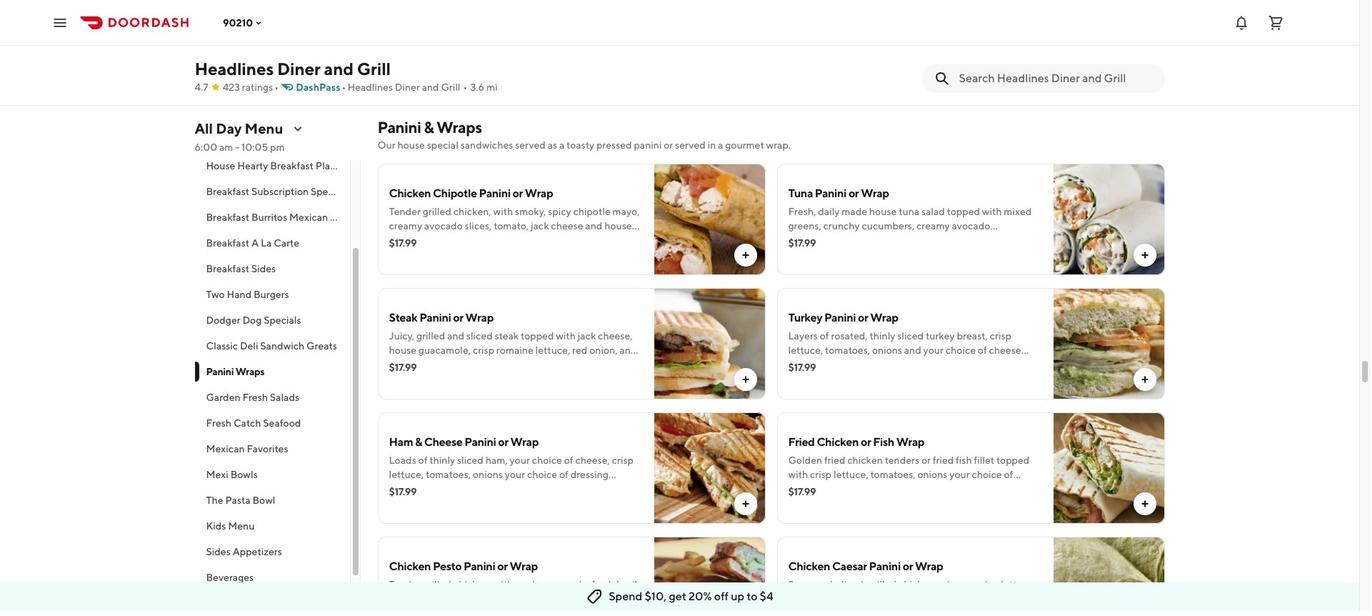 Task type: describe. For each thing, give the bounding box(es) containing it.
panini & wraps our house special sandwiches served as a toasty pressed panini or served in a gourmet wrap.
[[378, 118, 791, 151]]

and up dashpass •
[[324, 59, 354, 79]]

with inside made to order, toasty, buttery tuna, turkey or sliced beef melty on your choice of bread. choose your cheese and add on any toppings you'd like. served with your choice of fries.
[[564, 46, 584, 57]]

melt sandwich with your choice of meat image
[[654, 0, 766, 86]]

bread
[[888, 608, 915, 611]]

topped
[[997, 455, 1030, 466]]

notification bell image
[[1234, 14, 1251, 31]]

choice inside chicken caesar panini or wrap seasoned, sliced, grilled chicken, crisp romaine lettuce, parmesan cheese and creamy caesar dressing served on pressed, toasty panini bread or in your choice
[[961, 608, 991, 611]]

mexi
[[206, 469, 229, 480]]

or up chicken,
[[903, 560, 914, 573]]

chicken,
[[899, 579, 937, 590]]

turkey
[[789, 311, 823, 324]]

423 ratings •
[[223, 81, 279, 93]]

am
[[219, 142, 233, 153]]

add item to cart image for turkey panini or wrap
[[1140, 374, 1151, 385]]

1 vertical spatial fresh
[[206, 417, 232, 429]]

catch
[[234, 417, 261, 429]]

your down turkey
[[564, 31, 584, 43]]

your down chicken
[[845, 497, 865, 509]]

pasta
[[225, 495, 251, 506]]

melty
[[389, 31, 415, 43]]

1 horizontal spatial mexican
[[290, 212, 328, 223]]

dog
[[243, 314, 262, 326]]

breakfast for subscription
[[206, 186, 250, 197]]

fried chicken or fish wrap image
[[1054, 412, 1165, 524]]

special
[[427, 139, 459, 151]]

deli
[[240, 340, 258, 352]]

plates
[[316, 160, 344, 172]]

fried
[[789, 435, 815, 449]]

house hearty breakfast plates
[[206, 160, 344, 172]]

4.7
[[195, 81, 208, 93]]

a
[[252, 237, 259, 249]]

of down add
[[389, 60, 398, 71]]

kids menu
[[206, 520, 255, 532]]

2 a from the left
[[718, 139, 724, 151]]

classic deli sandwich greats button
[[195, 333, 350, 359]]

pm
[[270, 142, 285, 153]]

comes
[[789, 497, 821, 509]]

chicken pesto panini or wrap image
[[654, 537, 766, 611]]

1 horizontal spatial fresh
[[243, 392, 268, 403]]

add item to cart image for ham & cheese panini or wrap
[[740, 498, 752, 510]]

ham & cheese panini or wrap image
[[654, 412, 766, 524]]

tenders
[[885, 455, 920, 466]]

in inside chicken caesar panini or wrap seasoned, sliced, grilled chicken, crisp romaine lettuce, parmesan cheese and creamy caesar dressing served on pressed, toasty panini bread or in your choice
[[928, 608, 937, 611]]

chicken chipotle panini or wrap
[[389, 187, 553, 200]]

burgers
[[254, 289, 289, 300]]

1 vertical spatial on
[[409, 46, 420, 57]]

of down 'topped'
[[1005, 469, 1014, 480]]

breakfast a la carte
[[206, 237, 299, 249]]

appetizers
[[233, 546, 282, 558]]

Item Search search field
[[960, 71, 1154, 86]]

& for panini
[[424, 118, 434, 137]]

mexican favorites
[[206, 443, 288, 455]]

pesto
[[433, 560, 462, 573]]

all day menu
[[195, 120, 283, 137]]

hand
[[227, 289, 252, 300]]

or down sandwiches
[[513, 187, 523, 200]]

and inside chicken caesar panini or wrap seasoned, sliced, grilled chicken, crisp romaine lettuce, parmesan cheese and creamy caesar dressing served on pressed, toasty panini bread or in your choice
[[869, 593, 887, 605]]

or down creamy
[[917, 608, 926, 611]]

or left the fish
[[861, 435, 872, 449]]

headlines diner and grill • 3.6 mi
[[348, 81, 498, 93]]

spend
[[609, 590, 643, 603]]

menu inside button
[[228, 520, 255, 532]]

golden
[[789, 455, 823, 466]]

cheese
[[424, 435, 463, 449]]

chicken chipotle panini or wrap image
[[654, 164, 766, 275]]

garden fresh salads button
[[195, 385, 350, 410]]

$10,
[[645, 590, 667, 603]]

gourmet inside the 'panini & wraps our house special sandwiches served as a toasty pressed panini or served in a gourmet wrap.'
[[726, 139, 765, 151]]

kids
[[206, 520, 226, 532]]

1 vertical spatial with
[[789, 469, 809, 480]]

6:00
[[195, 142, 217, 153]]

panini wraps
[[206, 366, 265, 377]]

open menu image
[[51, 14, 69, 31]]

sandwiches
[[461, 139, 513, 151]]

grilled
[[868, 579, 897, 590]]

add item to cart image for chicken chipotle panini or wrap
[[740, 249, 752, 261]]

made to order, toasty, buttery tuna, turkey or sliced beef melty on your choice of bread. choose your cheese and add on any toppings you'd like. served with your choice of fries.
[[389, 17, 641, 71]]

wrap. inside the 'panini & wraps our house special sandwiches served as a toasty pressed panini or served in a gourmet wrap.'
[[767, 139, 791, 151]]

up
[[731, 590, 745, 603]]

get
[[669, 590, 687, 603]]

choice down tomatoes,
[[867, 497, 897, 509]]

fresh catch seafood
[[206, 417, 301, 429]]

sliced
[[592, 17, 618, 29]]

all
[[195, 120, 213, 137]]

1 a from the left
[[560, 139, 565, 151]]

pressed
[[597, 139, 632, 151]]

turkey
[[550, 17, 579, 29]]

or right tuna at top right
[[849, 187, 859, 200]]

1 horizontal spatial sides
[[252, 263, 276, 274]]

seasoned,
[[789, 579, 836, 590]]

or right "steak"
[[453, 311, 464, 324]]

choice down toasty, on the top left of the page
[[453, 31, 483, 43]]

our
[[378, 139, 396, 151]]

turkey panini or wrap
[[789, 311, 899, 324]]

chicken caesar panini or wrap seasoned, sliced, grilled chicken, crisp romaine lettuce, parmesan cheese and creamy caesar dressing served on pressed, toasty panini bread or in your choice 
[[789, 560, 1042, 611]]

menus image
[[292, 123, 303, 134]]

6:00 am - 10:05 pm
[[195, 142, 285, 153]]

choice down onions at the right bottom of page
[[901, 483, 932, 495]]

fried chicken or fish wrap golden fried chicken tenders or fried fish fillet topped with crisp lettuce, tomatoes, onions your choice of dressing dressing in your choice of gourmet wrap. comes with your choice of fries.
[[789, 435, 1030, 509]]

1 horizontal spatial to
[[747, 590, 758, 603]]

ham & cheese panini or wrap
[[389, 435, 539, 449]]

pressed,
[[789, 608, 827, 611]]

10:05
[[242, 142, 268, 153]]

any
[[422, 46, 438, 57]]

wraps inside the 'panini & wraps our house special sandwiches served as a toasty pressed panini or served in a gourmet wrap.'
[[437, 118, 482, 137]]

sides appetizers
[[206, 546, 282, 558]]

423
[[223, 81, 240, 93]]

specials for dodger dog specials
[[264, 314, 301, 326]]

in inside fried chicken or fish wrap golden fried chicken tenders or fried fish fillet topped with crisp lettuce, tomatoes, onions your choice of dressing dressing in your choice of gourmet wrap. comes with your choice of fries.
[[869, 483, 877, 495]]

1 horizontal spatial served
[[675, 139, 706, 151]]

of down tomatoes,
[[899, 497, 908, 509]]

la
[[261, 237, 272, 249]]

on inside chicken caesar panini or wrap seasoned, sliced, grilled chicken, crisp romaine lettuce, parmesan cheese and creamy caesar dressing served on pressed, toasty panini bread or in your choice
[[1030, 593, 1042, 605]]

choice down fillet
[[972, 469, 1003, 480]]

dodger dog specials button
[[195, 307, 350, 333]]

panini right "steak"
[[420, 311, 451, 324]]

sides appetizers button
[[195, 539, 350, 565]]

parmesan
[[789, 593, 833, 605]]

0 horizontal spatial mexican
[[206, 443, 245, 455]]

0 items, open order cart image
[[1268, 14, 1285, 31]]

-
[[235, 142, 240, 153]]

0 vertical spatial on
[[417, 31, 429, 43]]

grill for headlines diner and grill
[[357, 59, 391, 79]]

choose
[[527, 31, 562, 43]]

headlines for headlines diner and grill
[[195, 59, 274, 79]]

of up you'd
[[485, 31, 494, 43]]

wrap inside chicken caesar panini or wrap seasoned, sliced, grilled chicken, crisp romaine lettuce, parmesan cheese and creamy caesar dressing served on pressed, toasty panini bread or in your choice
[[916, 560, 944, 573]]

panini right chipotle
[[479, 187, 511, 200]]

the pasta bowl button
[[195, 487, 350, 513]]

panini right tuna at top right
[[815, 187, 847, 200]]

headlines diner and grill
[[195, 59, 391, 79]]

sandwich
[[260, 340, 305, 352]]

house hearty breakfast plates button
[[195, 153, 350, 179]]

buttery
[[489, 17, 522, 29]]

2 fried from the left
[[933, 455, 954, 466]]

and inside made to order, toasty, buttery tuna, turkey or sliced beef melty on your choice of bread. choose your cheese and add on any toppings you'd like. served with your choice of fries.
[[621, 31, 638, 43]]

garden fresh salads
[[206, 392, 300, 403]]

0 horizontal spatial served
[[515, 139, 546, 151]]

fish
[[874, 435, 895, 449]]

classic
[[206, 340, 238, 352]]

toasty inside chicken caesar panini or wrap seasoned, sliced, grilled chicken, crisp romaine lettuce, parmesan cheese and creamy caesar dressing served on pressed, toasty panini bread or in your choice
[[829, 608, 857, 611]]

beef
[[620, 17, 641, 29]]

choice down beef
[[608, 46, 638, 57]]

1 vertical spatial sides
[[206, 546, 231, 558]]

grill for headlines diner and grill • 3.6 mi
[[441, 81, 461, 93]]

fries. inside fried chicken or fish wrap golden fried chicken tenders or fried fish fillet topped with crisp lettuce, tomatoes, onions your choice of dressing dressing in your choice of gourmet wrap. comes with your choice of fries.
[[910, 497, 932, 509]]

toppings
[[440, 46, 480, 57]]

add
[[389, 46, 407, 57]]

turkey panini or wrap image
[[1054, 288, 1165, 400]]

breakfast burritos mexican morning favorites button
[[195, 204, 412, 230]]

$17.99 for steak
[[389, 362, 417, 373]]

greats
[[307, 340, 337, 352]]

house
[[206, 160, 235, 172]]

or right cheese
[[498, 435, 509, 449]]



Task type: vqa. For each thing, say whether or not it's contained in the screenshot.
Wrap
yes



Task type: locate. For each thing, give the bounding box(es) containing it.
0 horizontal spatial •
[[275, 81, 279, 93]]

0 vertical spatial with
[[564, 46, 584, 57]]

chicken inside fried chicken or fish wrap golden fried chicken tenders or fried fish fillet topped with crisp lettuce, tomatoes, onions your choice of dressing dressing in your choice of gourmet wrap. comes with your choice of fries.
[[817, 435, 859, 449]]

chicken
[[389, 187, 431, 200], [817, 435, 859, 449], [389, 560, 431, 573], [789, 560, 831, 573]]

breakfast up breakfast a la carte
[[206, 212, 250, 223]]

2 vertical spatial in
[[928, 608, 937, 611]]

wraps down the deli
[[236, 366, 265, 377]]

as
[[548, 139, 558, 151]]

served
[[515, 139, 546, 151], [675, 139, 706, 151], [997, 593, 1028, 605]]

grilled cheese sandwich image
[[1054, 0, 1165, 86]]

0 horizontal spatial headlines
[[195, 59, 274, 79]]

0 horizontal spatial wrap.
[[767, 139, 791, 151]]

1 horizontal spatial favorites
[[371, 212, 412, 223]]

1 vertical spatial cheese
[[835, 593, 867, 605]]

favorites inside mexican favorites button
[[247, 443, 288, 455]]

cheese inside made to order, toasty, buttery tuna, turkey or sliced beef melty on your choice of bread. choose your cheese and add on any toppings you'd like. served with your choice of fries.
[[586, 31, 619, 43]]

fish
[[956, 455, 973, 466]]

1 horizontal spatial headlines
[[348, 81, 393, 93]]

breakfast left a
[[206, 237, 250, 249]]

menu right kids
[[228, 520, 255, 532]]

a
[[560, 139, 565, 151], [718, 139, 724, 151]]

1 horizontal spatial gourmet
[[945, 483, 984, 495]]

0 vertical spatial wrap.
[[767, 139, 791, 151]]

breakfast down house
[[206, 186, 250, 197]]

and down grilled
[[869, 593, 887, 605]]

lettuce, down chicken
[[834, 469, 869, 480]]

0 vertical spatial gourmet
[[726, 139, 765, 151]]

diner down add
[[395, 81, 420, 93]]

fried right golden
[[825, 455, 846, 466]]

1 vertical spatial crisp
[[939, 579, 961, 590]]

2 horizontal spatial with
[[823, 497, 843, 509]]

0 vertical spatial mexican
[[290, 212, 328, 223]]

wraps up special
[[437, 118, 482, 137]]

0 vertical spatial to
[[417, 17, 427, 29]]

$4
[[760, 590, 774, 603]]

1 horizontal spatial dressing
[[829, 483, 867, 495]]

diner up dashpass
[[277, 59, 321, 79]]

steak panini or wrap
[[389, 311, 494, 324]]

& up special
[[424, 118, 434, 137]]

panini down grilled
[[859, 608, 886, 611]]

your down sliced
[[586, 46, 606, 57]]

chicken for chicken caesar panini or wrap seasoned, sliced, grilled chicken, crisp romaine lettuce, parmesan cheese and creamy caesar dressing served on pressed, toasty panini bread or in your choice 
[[789, 560, 831, 573]]

headlines
[[195, 59, 274, 79], [348, 81, 393, 93]]

panini right pesto
[[464, 560, 496, 573]]

gourmet inside fried chicken or fish wrap golden fried chicken tenders or fried fish fillet topped with crisp lettuce, tomatoes, onions your choice of dressing dressing in your choice of gourmet wrap. comes with your choice of fries.
[[945, 483, 984, 495]]

chipotle
[[433, 187, 477, 200]]

caesar up sliced,
[[833, 560, 868, 573]]

1 horizontal spatial specials
[[311, 186, 348, 197]]

salads
[[270, 392, 300, 403]]

favorites right "morning"
[[371, 212, 412, 223]]

panini inside the 'panini & wraps our house special sandwiches served as a toasty pressed panini or served in a gourmet wrap.'
[[634, 139, 662, 151]]

you'd
[[482, 46, 507, 57]]

breakfast for burritos
[[206, 212, 250, 223]]

1 horizontal spatial fries.
[[910, 497, 932, 509]]

sides down kids
[[206, 546, 231, 558]]

0 vertical spatial sides
[[252, 263, 276, 274]]

wrap. inside fried chicken or fish wrap golden fried chicken tenders or fried fish fillet topped with crisp lettuce, tomatoes, onions your choice of dressing dressing in your choice of gourmet wrap. comes with your choice of fries.
[[986, 483, 1010, 495]]

headlines up 423
[[195, 59, 274, 79]]

to right made
[[417, 17, 427, 29]]

headlines for headlines diner and grill • 3.6 mi
[[348, 81, 393, 93]]

chicken left pesto
[[389, 560, 431, 573]]

fresh
[[243, 392, 268, 403], [206, 417, 232, 429]]

sides down la
[[252, 263, 276, 274]]

panini right pressed
[[634, 139, 662, 151]]

0 horizontal spatial panini
[[634, 139, 662, 151]]

tuna panini or wrap
[[789, 187, 890, 200]]

2 vertical spatial with
[[823, 497, 843, 509]]

0 vertical spatial specials
[[311, 186, 348, 197]]

1 vertical spatial favorites
[[247, 443, 288, 455]]

steak panini or wrap image
[[654, 288, 766, 400]]

headlines down add
[[348, 81, 393, 93]]

fresh catch seafood button
[[195, 410, 350, 436]]

1 vertical spatial lettuce,
[[1002, 579, 1036, 590]]

tuna panini or wrap image
[[1054, 164, 1165, 275]]

ham
[[389, 435, 413, 449]]

panini inside chicken caesar panini or wrap seasoned, sliced, grilled chicken, crisp romaine lettuce, parmesan cheese and creamy caesar dressing served on pressed, toasty panini bread or in your choice
[[859, 608, 886, 611]]

kids menu button
[[195, 513, 350, 539]]

0 vertical spatial toasty
[[567, 139, 595, 151]]

diner
[[277, 59, 321, 79], [395, 81, 420, 93]]

toasty down sliced,
[[829, 608, 857, 611]]

1 vertical spatial wraps
[[236, 366, 265, 377]]

fresh down garden
[[206, 417, 232, 429]]

0 horizontal spatial fresh
[[206, 417, 232, 429]]

chicken
[[848, 455, 883, 466]]

breakfast sides button
[[195, 256, 350, 282]]

or right turkey
[[858, 311, 869, 324]]

wraps
[[437, 118, 482, 137], [236, 366, 265, 377]]

$17.99 for turkey
[[789, 362, 816, 373]]

2 horizontal spatial •
[[464, 81, 468, 93]]

3 • from the left
[[464, 81, 468, 93]]

fries. inside made to order, toasty, buttery tuna, turkey or sliced beef melty on your choice of bread. choose your cheese and add on any toppings you'd like. served with your choice of fries.
[[400, 60, 422, 71]]

chicken caesar panini or wrap image
[[1054, 537, 1165, 611]]

$17.99 for ham
[[389, 486, 417, 497]]

chicken for chicken pesto panini or wrap
[[389, 560, 431, 573]]

breakfast for a
[[206, 237, 250, 249]]

fries. down add
[[400, 60, 422, 71]]

chicken inside chicken caesar panini or wrap seasoned, sliced, grilled chicken, crisp romaine lettuce, parmesan cheese and creamy caesar dressing served on pressed, toasty panini bread or in your choice
[[789, 560, 831, 573]]

1 horizontal spatial with
[[789, 469, 809, 480]]

crisp left romaine
[[939, 579, 961, 590]]

2 • from the left
[[342, 81, 346, 93]]

add item to cart image
[[740, 249, 752, 261], [1140, 249, 1151, 261], [1140, 498, 1151, 510]]

panini down classic
[[206, 366, 234, 377]]

two hand burgers button
[[195, 282, 350, 307]]

breakfast down the 'pm' at top left
[[270, 160, 314, 172]]

0 horizontal spatial lettuce,
[[834, 469, 869, 480]]

and
[[621, 31, 638, 43], [324, 59, 354, 79], [422, 81, 439, 93], [869, 593, 887, 605]]

0 vertical spatial caesar
[[833, 560, 868, 573]]

diner for headlines diner and grill
[[277, 59, 321, 79]]

menu
[[245, 120, 283, 137], [228, 520, 255, 532]]

2 horizontal spatial served
[[997, 593, 1028, 605]]

like.
[[509, 46, 528, 57]]

0 vertical spatial headlines
[[195, 59, 274, 79]]

cheese inside chicken caesar panini or wrap seasoned, sliced, grilled chicken, crisp romaine lettuce, parmesan cheese and creamy caesar dressing served on pressed, toasty panini bread or in your choice
[[835, 593, 867, 605]]

0 vertical spatial panini
[[634, 139, 662, 151]]

panini
[[634, 139, 662, 151], [859, 608, 886, 611]]

lettuce, inside fried chicken or fish wrap golden fried chicken tenders or fried fish fillet topped with crisp lettuce, tomatoes, onions your choice of dressing dressing in your choice of gourmet wrap. comes with your choice of fries.
[[834, 469, 869, 480]]

dressing inside chicken caesar panini or wrap seasoned, sliced, grilled chicken, crisp romaine lettuce, parmesan cheese and creamy caesar dressing served on pressed, toasty panini bread or in your choice
[[957, 593, 995, 605]]

sides
[[252, 263, 276, 274], [206, 546, 231, 558]]

mexi bowls button
[[195, 462, 350, 487]]

mi
[[487, 81, 498, 93]]

0 horizontal spatial gourmet
[[726, 139, 765, 151]]

0 horizontal spatial cheese
[[586, 31, 619, 43]]

0 horizontal spatial wraps
[[236, 366, 265, 377]]

off
[[715, 590, 729, 603]]

cheese down sliced,
[[835, 593, 867, 605]]

lettuce,
[[834, 469, 869, 480], [1002, 579, 1036, 590]]

breakfast for sides
[[206, 263, 250, 274]]

1 vertical spatial menu
[[228, 520, 255, 532]]

add item to cart image
[[1140, 61, 1151, 72], [740, 374, 752, 385], [1140, 374, 1151, 385], [740, 498, 752, 510]]

add item to cart image for steak panini or wrap
[[740, 374, 752, 385]]

onions
[[918, 469, 948, 480]]

chicken up seasoned,
[[789, 560, 831, 573]]

• left '3.6'
[[464, 81, 468, 93]]

or right pesto
[[498, 560, 508, 573]]

wrap
[[525, 187, 553, 200], [861, 187, 890, 200], [466, 311, 494, 324], [871, 311, 899, 324], [511, 435, 539, 449], [897, 435, 925, 449], [510, 560, 538, 573], [916, 560, 944, 573]]

1 vertical spatial to
[[747, 590, 758, 603]]

1 horizontal spatial grill
[[441, 81, 461, 93]]

0 horizontal spatial fried
[[825, 455, 846, 466]]

carte
[[274, 237, 299, 249]]

0 vertical spatial lettuce,
[[834, 469, 869, 480]]

0 horizontal spatial with
[[564, 46, 584, 57]]

your down tomatoes,
[[879, 483, 899, 495]]

steak
[[389, 311, 418, 324]]

your right the bread
[[939, 608, 959, 611]]

panini inside chicken caesar panini or wrap seasoned, sliced, grilled chicken, crisp romaine lettuce, parmesan cheese and creamy caesar dressing served on pressed, toasty panini bread or in your choice
[[870, 560, 901, 573]]

1 fried from the left
[[825, 455, 846, 466]]

your
[[431, 31, 451, 43], [564, 31, 584, 43], [586, 46, 606, 57], [950, 469, 970, 480], [879, 483, 899, 495], [845, 497, 865, 509], [939, 608, 959, 611]]

1 vertical spatial wrap.
[[986, 483, 1010, 495]]

made
[[389, 17, 415, 29]]

panini up grilled
[[870, 560, 901, 573]]

mexican up mexi bowls
[[206, 443, 245, 455]]

wrap. up tuna at top right
[[767, 139, 791, 151]]

90210 button
[[223, 17, 265, 28]]

0 horizontal spatial specials
[[264, 314, 301, 326]]

romaine
[[963, 579, 1000, 590]]

0 vertical spatial &
[[424, 118, 434, 137]]

to
[[417, 17, 427, 29], [747, 590, 758, 603]]

1 vertical spatial caesar
[[924, 593, 955, 605]]

• right "ratings"
[[275, 81, 279, 93]]

the pasta bowl
[[206, 495, 276, 506]]

1 horizontal spatial cheese
[[835, 593, 867, 605]]

and down the any
[[422, 81, 439, 93]]

0 horizontal spatial &
[[415, 435, 422, 449]]

2 horizontal spatial in
[[928, 608, 937, 611]]

0 horizontal spatial diner
[[277, 59, 321, 79]]

1 horizontal spatial fried
[[933, 455, 954, 466]]

bowls
[[231, 469, 258, 480]]

or inside made to order, toasty, buttery tuna, turkey or sliced beef melty on your choice of bread. choose your cheese and add on any toppings you'd like. served with your choice of fries.
[[581, 17, 590, 29]]

choice down romaine
[[961, 608, 991, 611]]

served inside chicken caesar panini or wrap seasoned, sliced, grilled chicken, crisp romaine lettuce, parmesan cheese and creamy caesar dressing served on pressed, toasty panini bread or in your choice
[[997, 593, 1028, 605]]

tomatoes,
[[871, 469, 916, 480]]

0 vertical spatial wraps
[[437, 118, 482, 137]]

seafood
[[263, 417, 301, 429]]

crisp
[[811, 469, 832, 480], [939, 579, 961, 590]]

of
[[485, 31, 494, 43], [389, 60, 398, 71], [1005, 469, 1014, 480], [934, 483, 943, 495], [899, 497, 908, 509]]

breakfast up 'hand'
[[206, 263, 250, 274]]

1 vertical spatial &
[[415, 435, 422, 449]]

breakfast sides
[[206, 263, 276, 274]]

dressing down romaine
[[957, 593, 995, 605]]

in inside the 'panini & wraps our house special sandwiches served as a toasty pressed panini or served in a gourmet wrap.'
[[708, 139, 716, 151]]

choice
[[453, 31, 483, 43], [608, 46, 638, 57], [972, 469, 1003, 480], [901, 483, 932, 495], [867, 497, 897, 509], [961, 608, 991, 611]]

0 vertical spatial crisp
[[811, 469, 832, 480]]

menu up 10:05
[[245, 120, 283, 137]]

or right pressed
[[664, 139, 673, 151]]

•
[[275, 81, 279, 93], [342, 81, 346, 93], [464, 81, 468, 93]]

your down order,
[[431, 31, 451, 43]]

$17.99 for tuna
[[789, 237, 816, 249]]

fresh up fresh catch seafood
[[243, 392, 268, 403]]

with right the served
[[564, 46, 584, 57]]

with
[[564, 46, 584, 57], [789, 469, 809, 480], [823, 497, 843, 509]]

garden
[[206, 392, 241, 403]]

or up onions at the right bottom of page
[[922, 455, 931, 466]]

grill down add
[[357, 59, 391, 79]]

the
[[206, 495, 223, 506]]

0 horizontal spatial dressing
[[789, 483, 827, 495]]

specials
[[311, 186, 348, 197], [264, 314, 301, 326]]

or inside the 'panini & wraps our house special sandwiches served as a toasty pressed panini or served in a gourmet wrap.'
[[664, 139, 673, 151]]

two hand burgers
[[206, 289, 289, 300]]

fries. down onions at the right bottom of page
[[910, 497, 932, 509]]

panini right turkey
[[825, 311, 856, 324]]

with right comes
[[823, 497, 843, 509]]

panini up house
[[378, 118, 421, 137]]

specials for breakfast subscription specials
[[311, 186, 348, 197]]

or left sliced
[[581, 17, 590, 29]]

& right ham
[[415, 435, 422, 449]]

mexican up the carte on the left
[[290, 212, 328, 223]]

• right dashpass
[[342, 81, 346, 93]]

your inside chicken caesar panini or wrap seasoned, sliced, grilled chicken, crisp romaine lettuce, parmesan cheese and creamy caesar dressing served on pressed, toasty panini bread or in your choice
[[939, 608, 959, 611]]

0 vertical spatial diner
[[277, 59, 321, 79]]

specials down 'plates'
[[311, 186, 348, 197]]

1 horizontal spatial diner
[[395, 81, 420, 93]]

1 horizontal spatial toasty
[[829, 608, 857, 611]]

0 vertical spatial favorites
[[371, 212, 412, 223]]

fillet
[[975, 455, 995, 466]]

tuna
[[789, 187, 813, 200]]

toasty right as at the top of the page
[[567, 139, 595, 151]]

0 horizontal spatial caesar
[[833, 560, 868, 573]]

dressing up comes
[[789, 483, 827, 495]]

0 vertical spatial menu
[[245, 120, 283, 137]]

0 vertical spatial cheese
[[586, 31, 619, 43]]

favorites down fresh catch seafood button
[[247, 443, 288, 455]]

beverages
[[206, 572, 254, 583]]

subscription
[[252, 186, 309, 197]]

to inside made to order, toasty, buttery tuna, turkey or sliced beef melty on your choice of bread. choose your cheese and add on any toppings you'd like. served with your choice of fries.
[[417, 17, 427, 29]]

your down 'fish'
[[950, 469, 970, 480]]

dodger dog specials
[[206, 314, 301, 326]]

caesar down chicken,
[[924, 593, 955, 605]]

chicken for chicken chipotle panini or wrap
[[389, 187, 431, 200]]

fried up onions at the right bottom of page
[[933, 455, 954, 466]]

1 horizontal spatial a
[[718, 139, 724, 151]]

bowl
[[253, 495, 276, 506]]

0 vertical spatial in
[[708, 139, 716, 151]]

0 horizontal spatial toasty
[[567, 139, 595, 151]]

0 horizontal spatial a
[[560, 139, 565, 151]]

chicken pesto panini or wrap
[[389, 560, 538, 573]]

2 horizontal spatial dressing
[[957, 593, 995, 605]]

1 horizontal spatial in
[[869, 483, 877, 495]]

crisp down golden
[[811, 469, 832, 480]]

wrap inside fried chicken or fish wrap golden fried chicken tenders or fried fish fillet topped with crisp lettuce, tomatoes, onions your choice of dressing dressing in your choice of gourmet wrap. comes with your choice of fries.
[[897, 435, 925, 449]]

dressing down chicken
[[829, 483, 867, 495]]

lettuce, inside chicken caesar panini or wrap seasoned, sliced, grilled chicken, crisp romaine lettuce, parmesan cheese and creamy caesar dressing served on pressed, toasty panini bread or in your choice
[[1002, 579, 1036, 590]]

20%
[[689, 590, 712, 603]]

classic deli sandwich greats
[[206, 340, 337, 352]]

favorites inside breakfast burritos mexican morning favorites button
[[371, 212, 412, 223]]

1 vertical spatial gourmet
[[945, 483, 984, 495]]

gourmet
[[726, 139, 765, 151], [945, 483, 984, 495]]

1 • from the left
[[275, 81, 279, 93]]

wrap. down fillet
[[986, 483, 1010, 495]]

breakfast
[[270, 160, 314, 172], [206, 186, 250, 197], [206, 212, 250, 223], [206, 237, 250, 249], [206, 263, 250, 274]]

panini right cheese
[[465, 435, 496, 449]]

0 horizontal spatial favorites
[[247, 443, 288, 455]]

house
[[398, 139, 425, 151]]

of down onions at the right bottom of page
[[934, 483, 943, 495]]

1 horizontal spatial panini
[[859, 608, 886, 611]]

breakfast inside button
[[270, 160, 314, 172]]

1 horizontal spatial wrap.
[[986, 483, 1010, 495]]

1 vertical spatial toasty
[[829, 608, 857, 611]]

0 horizontal spatial in
[[708, 139, 716, 151]]

and down beef
[[621, 31, 638, 43]]

add item to cart image for tuna panini or wrap
[[1140, 249, 1151, 261]]

2 vertical spatial on
[[1030, 593, 1042, 605]]

& for ham
[[415, 435, 422, 449]]

0 horizontal spatial sides
[[206, 546, 231, 558]]

wrap.
[[767, 139, 791, 151], [986, 483, 1010, 495]]

1 vertical spatial in
[[869, 483, 877, 495]]

90210
[[223, 17, 253, 28]]

1 vertical spatial mexican
[[206, 443, 245, 455]]

two
[[206, 289, 225, 300]]

crisp inside chicken caesar panini or wrap seasoned, sliced, grilled chicken, crisp romaine lettuce, parmesan cheese and creamy caesar dressing served on pressed, toasty panini bread or in your choice
[[939, 579, 961, 590]]

0 vertical spatial grill
[[357, 59, 391, 79]]

1 horizontal spatial caesar
[[924, 593, 955, 605]]

1 vertical spatial diner
[[395, 81, 420, 93]]

tuna,
[[524, 17, 548, 29]]

panini inside the 'panini & wraps our house special sandwiches served as a toasty pressed panini or served in a gourmet wrap.'
[[378, 118, 421, 137]]

0 horizontal spatial fries.
[[400, 60, 422, 71]]

chicken left chipotle
[[389, 187, 431, 200]]

cheese down sliced
[[586, 31, 619, 43]]

1 horizontal spatial crisp
[[939, 579, 961, 590]]

or
[[581, 17, 590, 29], [664, 139, 673, 151], [513, 187, 523, 200], [849, 187, 859, 200], [453, 311, 464, 324], [858, 311, 869, 324], [498, 435, 509, 449], [861, 435, 872, 449], [922, 455, 931, 466], [498, 560, 508, 573], [903, 560, 914, 573], [917, 608, 926, 611]]

specials up sandwich
[[264, 314, 301, 326]]

toasty inside the 'panini & wraps our house special sandwiches served as a toasty pressed panini or served in a gourmet wrap.'
[[567, 139, 595, 151]]

crisp inside fried chicken or fish wrap golden fried chicken tenders or fried fish fillet topped with crisp lettuce, tomatoes, onions your choice of dressing dressing in your choice of gourmet wrap. comes with your choice of fries.
[[811, 469, 832, 480]]

$12.49
[[789, 34, 818, 46]]

0 vertical spatial fries.
[[400, 60, 422, 71]]

chicken up chicken
[[817, 435, 859, 449]]

0 horizontal spatial to
[[417, 17, 427, 29]]

ratings
[[242, 81, 273, 93]]

morning
[[330, 212, 369, 223]]

lettuce, right romaine
[[1002, 579, 1036, 590]]

1 vertical spatial headlines
[[348, 81, 393, 93]]

$17.99 for chicken
[[389, 237, 417, 249]]

day
[[216, 120, 242, 137]]

& inside the 'panini & wraps our house special sandwiches served as a toasty pressed panini or served in a gourmet wrap.'
[[424, 118, 434, 137]]

spend $10, get 20% off up to $4
[[609, 590, 774, 603]]

sliced,
[[838, 579, 866, 590]]

1 horizontal spatial &
[[424, 118, 434, 137]]

diner for headlines diner and grill • 3.6 mi
[[395, 81, 420, 93]]

0 horizontal spatial grill
[[357, 59, 391, 79]]

breakfast subscription specials
[[206, 186, 348, 197]]



